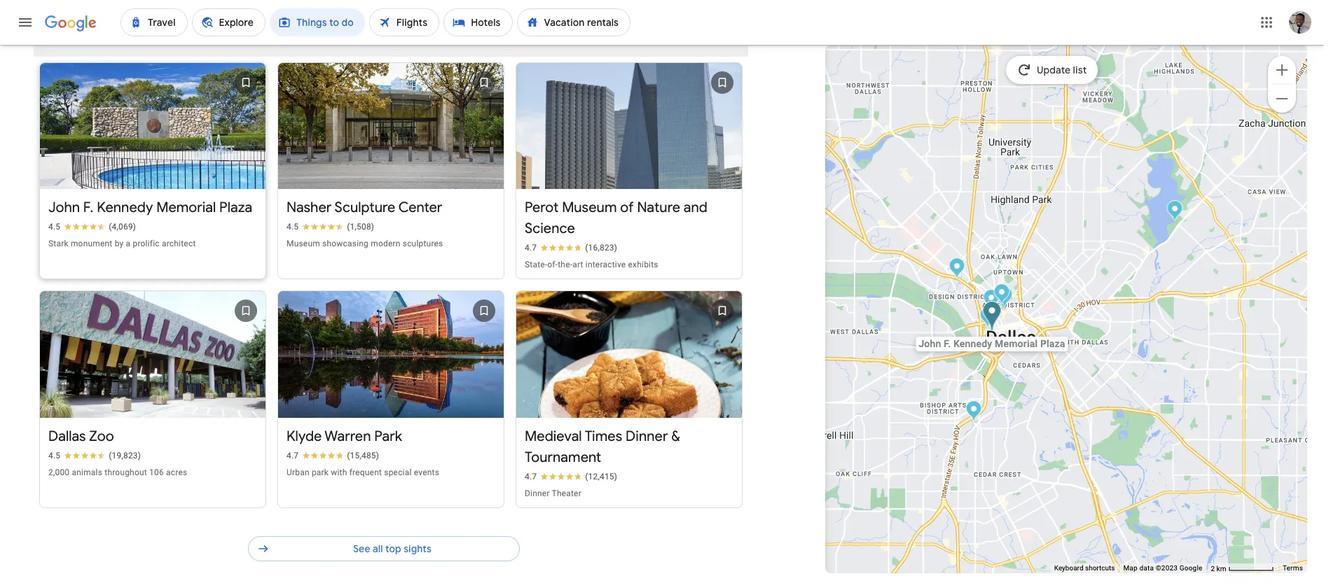 Task type: locate. For each thing, give the bounding box(es) containing it.
2,000
[[48, 468, 70, 478]]

1 horizontal spatial dinner
[[626, 428, 668, 446]]

4.5 out of 5 stars from 1,508 reviews image
[[287, 222, 374, 233]]

acres
[[166, 468, 187, 478]]

top
[[386, 543, 401, 556]]

see all top sights button
[[248, 532, 520, 566]]

4.7 inside 4.7 out of 5 stars from 12,415 reviews image
[[525, 472, 537, 482]]

klyde warren park image
[[994, 283, 1010, 307]]

4.7 up dinner theater on the left bottom of page
[[525, 472, 537, 482]]

0 vertical spatial 4.7
[[525, 243, 537, 253]]

km
[[1217, 565, 1227, 573]]

4.5 for nasher sculpture center
[[287, 222, 299, 232]]

save john f. kennedy memorial plaza to collection image
[[229, 66, 263, 100]]

4.5 up 2,000
[[48, 451, 60, 461]]

perot
[[525, 199, 559, 217]]

4.7 out of 5 stars from 12,415 reviews image
[[525, 472, 618, 483]]

4.7 up "urban"
[[287, 451, 299, 461]]

dinner
[[626, 428, 668, 446], [525, 489, 550, 499]]

1 horizontal spatial museum
[[562, 199, 617, 217]]

update list button
[[1007, 56, 1099, 84]]

4.5 out of 5 stars from 19,823 reviews image
[[48, 450, 141, 462]]

medieval times dinner & tournament image
[[949, 258, 965, 281]]

list
[[34, 0, 748, 525]]

1 vertical spatial 4.7
[[287, 451, 299, 461]]

0 vertical spatial dinner
[[626, 428, 668, 446]]

data
[[1140, 565, 1154, 573]]

museum
[[562, 199, 617, 217], [287, 239, 320, 249]]

4.7 inside 4.7 out of 5 stars from 15,485 reviews image
[[287, 451, 299, 461]]

map
[[1124, 565, 1138, 573]]

medieval
[[525, 428, 582, 446]]

1 vertical spatial dinner
[[525, 489, 550, 499]]

frequent
[[349, 468, 382, 478]]

1 vertical spatial museum
[[287, 239, 320, 249]]

f.
[[83, 199, 94, 217]]

2,000 animals throughout 106 acres
[[48, 468, 187, 478]]

(16,823)
[[585, 243, 618, 253]]

web
[[326, 22, 347, 34]]

dinner left & in the bottom right of the page
[[626, 428, 668, 446]]

memorial
[[156, 199, 216, 217]]

times
[[585, 428, 623, 446]]

dinner left theater
[[525, 489, 550, 499]]

map data ©2023 google
[[1124, 565, 1203, 573]]

monument
[[71, 239, 112, 249]]

museum down 4.5 out of 5 stars from 1,508 reviews image
[[287, 239, 320, 249]]

stark monument by a prolific architect
[[48, 239, 196, 249]]

dinner inside medieval times dinner & tournament
[[626, 428, 668, 446]]

dallas zoo
[[48, 428, 114, 446]]

showcasing
[[322, 239, 369, 249]]

keyboard shortcuts button
[[1055, 564, 1115, 574]]

shortcuts
[[1086, 565, 1115, 573]]

top sights region
[[25, 0, 748, 582]]

a
[[126, 239, 131, 249]]

list
[[1074, 64, 1087, 76]]

4.7 up state-
[[525, 243, 537, 253]]

update list
[[1037, 64, 1087, 76]]

by
[[115, 239, 124, 249]]

0 vertical spatial museum
[[562, 199, 617, 217]]

john f. kennedy memorial plaza image
[[983, 301, 1002, 333]]

106
[[149, 468, 164, 478]]

4.5 down nasher
[[287, 222, 299, 232]]

center
[[399, 199, 442, 217]]

2 vertical spatial 4.7
[[525, 472, 537, 482]]

©2023
[[1156, 565, 1178, 573]]

list containing john f. kennedy memorial plaza
[[34, 0, 748, 525]]

museum left of
[[562, 199, 617, 217]]

zoo
[[89, 428, 114, 446]]

4.5 up stark
[[48, 222, 60, 232]]

web results about this place
[[326, 22, 458, 34]]

events
[[414, 468, 439, 478]]

terms
[[1283, 565, 1304, 573]]

dinner theater
[[525, 489, 582, 499]]

tournament
[[525, 449, 601, 467]]

4.7 for klyde warren park
[[287, 451, 299, 461]]

4.7 inside image
[[525, 243, 537, 253]]

4.5
[[48, 222, 60, 232], [287, 222, 299, 232], [48, 451, 60, 461]]

medieval times dinner & tournament
[[525, 428, 680, 467]]

4.7
[[525, 243, 537, 253], [287, 451, 299, 461], [525, 472, 537, 482]]

sights
[[404, 543, 432, 556]]

the dallas arboretum and botanical garden image
[[1167, 200, 1183, 223]]

with
[[331, 468, 347, 478]]

zoom out map image
[[1274, 90, 1291, 107]]

state-
[[525, 260, 548, 270]]

terms link
[[1283, 565, 1304, 573]]

0 horizontal spatial dinner
[[525, 489, 550, 499]]

keyboard
[[1055, 565, 1084, 573]]

see
[[353, 543, 370, 556]]

(4,069)
[[109, 222, 136, 232]]

dallas zoo image
[[966, 401, 982, 424]]

stark
[[48, 239, 68, 249]]

park
[[312, 468, 329, 478]]

main menu image
[[17, 14, 34, 31]]

the sixth floor museum at dealey plaza image
[[980, 307, 996, 330]]

exhibits
[[628, 260, 659, 270]]

save medieval times dinner & tournament to collection image
[[706, 295, 739, 328]]



Task type: vqa. For each thing, say whether or not it's contained in the screenshot.


Task type: describe. For each thing, give the bounding box(es) containing it.
special
[[384, 468, 412, 478]]

2 km
[[1211, 565, 1228, 573]]

place
[[433, 22, 458, 34]]

science
[[525, 220, 575, 238]]

museum showcasing modern sculptures
[[287, 239, 443, 249]]

state-of-the-art interactive exhibits
[[525, 260, 659, 270]]

kennedy
[[97, 199, 153, 217]]

plaza
[[219, 199, 252, 217]]

keyboard shortcuts
[[1055, 565, 1115, 573]]

map region
[[713, 0, 1325, 584]]

nasher
[[287, 199, 332, 217]]

2
[[1211, 565, 1215, 573]]

dallas museum of art image
[[996, 288, 1012, 311]]

this
[[413, 22, 430, 34]]

art
[[573, 260, 584, 270]]

4.7 for perot museum of nature and science
[[525, 243, 537, 253]]

urban park with frequent special events
[[287, 468, 439, 478]]

list inside the top sights region
[[34, 0, 748, 525]]

john f. kennedy memorial plaza
[[48, 199, 252, 217]]

interactive
[[586, 260, 626, 270]]

perot museum of nature and science
[[525, 199, 708, 238]]

4.7 out of 5 stars from 15,485 reviews image
[[287, 450, 379, 462]]

perot museum of nature and science image
[[984, 289, 1000, 312]]

park
[[374, 428, 402, 446]]

4.5 for dallas zoo
[[48, 451, 60, 461]]

nasher sculpture center
[[287, 199, 442, 217]]

sculptures
[[403, 239, 443, 249]]

zoom in map image
[[1274, 61, 1291, 78]]

nature
[[637, 199, 681, 217]]

dallas
[[48, 428, 86, 446]]

modern
[[371, 239, 401, 249]]

4.5 for john f. kennedy memorial plaza
[[48, 222, 60, 232]]

save dallas zoo to collection image
[[229, 295, 263, 328]]

sculpture
[[335, 199, 396, 217]]

theater
[[552, 489, 582, 499]]

save perot museum of nature and science to collection image
[[706, 66, 739, 100]]

the-
[[558, 260, 573, 270]]

0 horizontal spatial museum
[[287, 239, 320, 249]]

(15,485)
[[347, 451, 379, 461]]

4.5 out of 5 stars from 4,069 reviews image
[[48, 222, 136, 233]]

architect
[[162, 239, 196, 249]]

save klyde warren park to collection image
[[467, 295, 501, 328]]

and
[[684, 199, 708, 217]]

google
[[1180, 565, 1203, 573]]

of-
[[548, 260, 558, 270]]

nasher sculpture center image
[[997, 286, 1013, 309]]

about
[[383, 22, 411, 34]]

(19,823)
[[109, 451, 141, 461]]

urban
[[287, 468, 310, 478]]

4.7 out of 5 stars from 16,823 reviews image
[[525, 243, 618, 254]]

warren
[[325, 428, 371, 446]]

animals
[[72, 468, 102, 478]]

save nasher sculpture center to collection image
[[467, 66, 501, 100]]

results
[[349, 22, 381, 34]]

(1,508)
[[347, 222, 374, 232]]

of
[[620, 199, 634, 217]]

see all top sights
[[353, 543, 432, 556]]

&
[[672, 428, 680, 446]]

4.7 for medieval times dinner & tournament
[[525, 472, 537, 482]]

prolific
[[133, 239, 160, 249]]

(12,415)
[[585, 472, 618, 482]]

klyde warren park
[[287, 428, 402, 446]]

update
[[1037, 64, 1071, 76]]

2 km button
[[1207, 564, 1279, 574]]

john
[[48, 199, 80, 217]]

all
[[373, 543, 383, 556]]

throughout
[[105, 468, 147, 478]]

museum inside perot museum of nature and science
[[562, 199, 617, 217]]

klyde
[[287, 428, 322, 446]]



